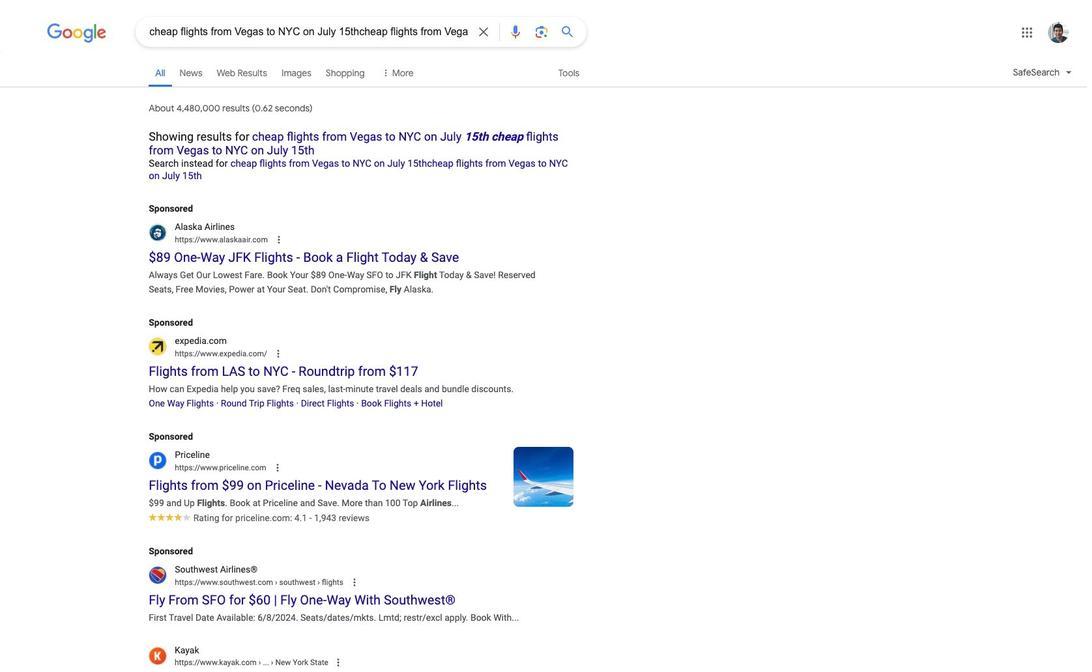 Task type: locate. For each thing, give the bounding box(es) containing it.
search by image image
[[534, 24, 550, 40]]

search by voice image
[[508, 24, 524, 40]]

None search field
[[0, 16, 587, 47]]

None text field
[[175, 349, 267, 359], [175, 464, 266, 473], [175, 349, 267, 359], [175, 464, 266, 473]]

google image
[[47, 23, 107, 43]]

heading
[[149, 126, 574, 182]]

None text field
[[175, 235, 268, 244], [175, 578, 343, 587], [175, 657, 329, 669], [257, 658, 329, 667], [175, 235, 268, 244], [175, 578, 343, 587], [175, 657, 329, 669], [257, 658, 329, 667]]

navigation
[[0, 57, 1087, 95]]

image from priceline.com image
[[514, 447, 574, 507]]



Task type: describe. For each thing, give the bounding box(es) containing it.
Search text field
[[149, 25, 468, 41]]

rated 4.1 out of 5 image
[[149, 511, 191, 521]]

ads region
[[149, 201, 574, 625]]



Task type: vqa. For each thing, say whether or not it's contained in the screenshot.
navigation
yes



